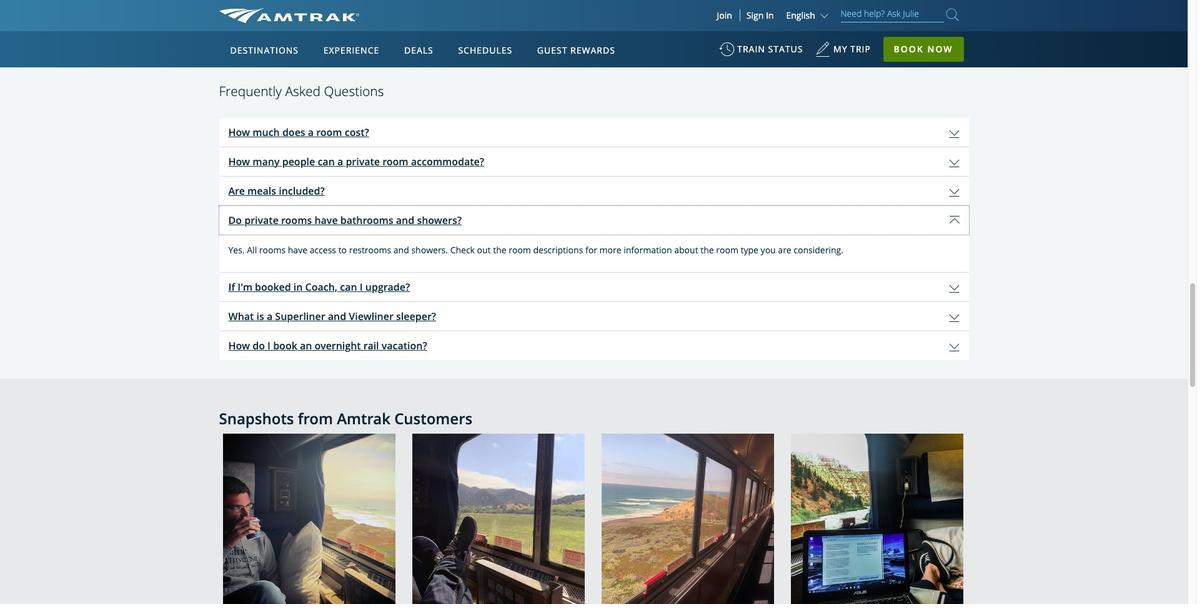 Task type: locate. For each thing, give the bounding box(es) containing it.
a
[[308, 125, 314, 139], [337, 155, 343, 168], [267, 310, 273, 323]]

frequently asked questions
[[219, 83, 384, 100]]

room
[[316, 125, 342, 139], [383, 155, 408, 168], [509, 244, 531, 256], [716, 244, 738, 256]]

1 vertical spatial can
[[340, 280, 357, 294]]

more
[[546, 12, 568, 24]]

coach,
[[305, 280, 337, 294]]

do
[[253, 339, 265, 353]]

private
[[346, 155, 380, 168], [244, 213, 279, 227]]

0 vertical spatial can
[[318, 155, 335, 168]]

can
[[318, 155, 335, 168], [340, 280, 357, 294]]

3 click to enlarge image image from the left
[[601, 434, 774, 605]]

upgrade?
[[365, 280, 410, 294]]

private down cost?
[[346, 155, 380, 168]]

learn more about station lounges link
[[518, 12, 670, 25]]

0 vertical spatial i
[[360, 280, 363, 294]]

2 how from the top
[[228, 155, 250, 168]]

private inside button
[[244, 213, 279, 227]]

0 vertical spatial rooms
[[281, 213, 312, 227]]

1 horizontal spatial private
[[346, 155, 380, 168]]

application
[[265, 104, 565, 279], [219, 118, 969, 360]]

0 vertical spatial a
[[308, 125, 314, 139]]

what is a superliner and viewliner sleeper?
[[228, 310, 436, 323]]

how for how many people can a private room accommodate?
[[228, 155, 250, 168]]

1 horizontal spatial i
[[360, 280, 363, 294]]

frequently
[[219, 83, 282, 100]]

private right do
[[244, 213, 279, 227]]

yes. all rooms have access to restrooms and showers. check out the room descriptions for more information about the room type you are considering. element
[[219, 244, 969, 257]]

i
[[360, 280, 363, 294], [267, 339, 271, 353]]

1 vertical spatial how
[[228, 155, 250, 168]]

banner containing join
[[0, 0, 1188, 289]]

1 vertical spatial rooms
[[259, 244, 286, 256]]

0 vertical spatial have
[[315, 213, 338, 227]]

4 click to enlarge image image from the left
[[791, 434, 963, 605]]

rooms down included? in the top of the page
[[281, 213, 312, 227]]

i right 'do'
[[267, 339, 271, 353]]

do private rooms have bathrooms and showers? button
[[219, 206, 969, 235]]

how left the much on the top of page
[[228, 125, 250, 139]]

from
[[298, 408, 333, 429]]

have left access
[[288, 244, 307, 256]]

and left showers.
[[393, 244, 409, 256]]

0 horizontal spatial private
[[244, 213, 279, 227]]

status
[[768, 43, 803, 55]]

regions map image
[[265, 104, 565, 279]]

learn
[[518, 12, 543, 24]]

i left upgrade?
[[360, 280, 363, 294]]

how left the many
[[228, 155, 250, 168]]

0 horizontal spatial i
[[267, 339, 271, 353]]

rooms
[[281, 213, 312, 227], [259, 244, 286, 256]]

rooms for private
[[281, 213, 312, 227]]

2 vertical spatial and
[[328, 310, 346, 323]]

0 horizontal spatial a
[[267, 310, 273, 323]]

how do i book an overnight rail vacation?
[[228, 339, 427, 353]]

can right people
[[318, 155, 335, 168]]

train
[[737, 43, 765, 55]]

information
[[624, 244, 672, 256]]

have inside button
[[315, 213, 338, 227]]

how
[[228, 125, 250, 139], [228, 155, 250, 168], [228, 339, 250, 353]]

can inside button
[[340, 280, 357, 294]]

1 vertical spatial have
[[288, 244, 307, 256]]

rooms inside button
[[281, 213, 312, 227]]

0 horizontal spatial the
[[493, 244, 506, 256]]

if i'm booked in coach, can i upgrade? button
[[219, 273, 969, 301]]

have up access
[[315, 213, 338, 227]]

superliner
[[275, 310, 325, 323]]

out
[[477, 244, 491, 256]]

and left 'showers?'
[[396, 213, 414, 227]]

how inside 'button'
[[228, 155, 250, 168]]

a inside button
[[308, 125, 314, 139]]

are
[[778, 244, 791, 256]]

english button
[[786, 9, 831, 21]]

overnight
[[315, 339, 361, 353]]

2 vertical spatial how
[[228, 339, 250, 353]]

guest
[[537, 44, 568, 56]]

descriptions
[[533, 244, 583, 256]]

2 vertical spatial a
[[267, 310, 273, 323]]

customers
[[394, 408, 472, 429]]

a right people
[[337, 155, 343, 168]]

1 horizontal spatial a
[[308, 125, 314, 139]]

how inside button
[[228, 339, 250, 353]]

0 horizontal spatial can
[[318, 155, 335, 168]]

1 vertical spatial a
[[337, 155, 343, 168]]

have
[[315, 213, 338, 227], [288, 244, 307, 256]]

application containing how much does a room cost?
[[219, 118, 969, 360]]

trip
[[850, 43, 871, 55]]

are meals included? button
[[219, 177, 969, 205]]

english
[[786, 9, 815, 21]]

room left accommodate?
[[383, 155, 408, 168]]

room left cost?
[[316, 125, 342, 139]]

and up overnight
[[328, 310, 346, 323]]

can right coach,
[[340, 280, 357, 294]]

check
[[450, 244, 475, 256]]

3 how from the top
[[228, 339, 250, 353]]

type
[[741, 244, 758, 256]]

a right "does"
[[308, 125, 314, 139]]

if
[[228, 280, 235, 294]]

book
[[273, 339, 297, 353]]

train status link
[[719, 37, 803, 68]]

does
[[282, 125, 305, 139]]

click to enlarge image image
[[223, 434, 395, 605], [412, 434, 584, 605], [601, 434, 774, 605], [791, 434, 963, 605]]

about
[[571, 12, 597, 24]]

sleeper?
[[396, 310, 436, 323]]

1 horizontal spatial have
[[315, 213, 338, 227]]

rooms for all
[[259, 244, 286, 256]]

restrooms
[[349, 244, 391, 256]]

is
[[256, 310, 264, 323]]

1 how from the top
[[228, 125, 250, 139]]

join button
[[709, 9, 740, 21]]

room inside 'button'
[[383, 155, 408, 168]]

join
[[717, 9, 732, 21]]

a inside 'button'
[[337, 155, 343, 168]]

2 horizontal spatial a
[[337, 155, 343, 168]]

1 the from the left
[[493, 244, 506, 256]]

the right about
[[701, 244, 714, 256]]

are
[[228, 184, 245, 198]]

how inside button
[[228, 125, 250, 139]]

accommodate?
[[411, 155, 484, 168]]

experience button
[[318, 33, 384, 68]]

do
[[228, 213, 242, 227]]

0 vertical spatial how
[[228, 125, 250, 139]]

how left 'do'
[[228, 339, 250, 353]]

destinations
[[230, 44, 299, 56]]

0 horizontal spatial have
[[288, 244, 307, 256]]

rooms right the all
[[259, 244, 286, 256]]

now
[[927, 43, 953, 55]]

1 horizontal spatial the
[[701, 244, 714, 256]]

1 vertical spatial private
[[244, 213, 279, 227]]

the right out
[[493, 244, 506, 256]]

a right is
[[267, 310, 273, 323]]

0 vertical spatial private
[[346, 155, 380, 168]]

1 horizontal spatial can
[[340, 280, 357, 294]]

i'm
[[238, 280, 252, 294]]

how much does a room cost? button
[[219, 118, 969, 147]]

banner
[[0, 0, 1188, 289]]



Task type: describe. For each thing, give the bounding box(es) containing it.
showers?
[[417, 213, 462, 227]]

amtrak image
[[219, 8, 359, 23]]

you
[[761, 244, 776, 256]]

cost?
[[345, 125, 369, 139]]

Please enter your search item search field
[[841, 6, 944, 22]]

all
[[247, 244, 257, 256]]

yes. all rooms have access to restrooms and showers. check out the room descriptions for more information about the room type you are considering.
[[228, 244, 843, 256]]

booked
[[255, 280, 291, 294]]

can inside 'button'
[[318, 155, 335, 168]]

many
[[253, 155, 280, 168]]

train status
[[737, 43, 803, 55]]

showers.
[[411, 244, 448, 256]]

sign in
[[747, 9, 774, 21]]

rail
[[363, 339, 379, 353]]

1 vertical spatial i
[[267, 339, 271, 353]]

an
[[300, 339, 312, 353]]

destinations button
[[225, 33, 304, 68]]

snapshots from amtrak customers
[[219, 408, 472, 429]]

sign
[[747, 9, 764, 21]]

viewliner
[[349, 310, 394, 323]]

how many people can a private room accommodate? button
[[219, 147, 969, 176]]

amtrak
[[337, 408, 390, 429]]

questions
[[324, 83, 384, 100]]

in
[[294, 280, 303, 294]]

have for bathrooms
[[315, 213, 338, 227]]

about
[[674, 244, 698, 256]]

room left 'type'
[[716, 244, 738, 256]]

for
[[585, 244, 597, 256]]

guest rewards
[[537, 44, 615, 56]]

book now
[[894, 43, 953, 55]]

2 click to enlarge image image from the left
[[412, 434, 584, 605]]

people
[[282, 155, 315, 168]]

access
[[310, 244, 336, 256]]

search icon image
[[946, 6, 959, 23]]

1 vertical spatial and
[[393, 244, 409, 256]]

in
[[766, 9, 774, 21]]

have for access
[[288, 244, 307, 256]]

my trip
[[833, 43, 871, 55]]

bathrooms
[[340, 213, 393, 227]]

meals
[[247, 184, 276, 198]]

private inside 'button'
[[346, 155, 380, 168]]

what is a superliner and viewliner sleeper? button
[[219, 302, 969, 331]]

asked
[[285, 83, 321, 100]]

room inside button
[[316, 125, 342, 139]]

yes.
[[228, 244, 245, 256]]

book now button
[[883, 37, 964, 62]]

1 click to enlarge image image from the left
[[223, 434, 395, 605]]

snapshots
[[219, 408, 294, 429]]

lounges
[[633, 12, 670, 24]]

how do i book an overnight rail vacation? button
[[219, 331, 969, 360]]

how many people can a private room accommodate?
[[228, 155, 484, 168]]

a inside button
[[267, 310, 273, 323]]

schedules
[[458, 44, 512, 56]]

do private rooms have bathrooms and showers?
[[228, 213, 462, 227]]

how much does a room cost?
[[228, 125, 369, 139]]

included?
[[279, 184, 325, 198]]

guest rewards button
[[532, 33, 620, 68]]

much
[[253, 125, 280, 139]]

sign in button
[[747, 9, 774, 21]]

book
[[894, 43, 924, 55]]

deals button
[[399, 33, 438, 68]]

how for how do i book an overnight rail vacation?
[[228, 339, 250, 353]]

0 vertical spatial and
[[396, 213, 414, 227]]

schedules link
[[453, 31, 517, 67]]

vacation?
[[382, 339, 427, 353]]

learn more about station lounges
[[518, 12, 670, 24]]

station
[[599, 12, 631, 24]]

how for how much does a room cost?
[[228, 125, 250, 139]]

my
[[833, 43, 848, 55]]

more
[[599, 244, 621, 256]]

if i'm booked in coach, can i upgrade?
[[228, 280, 410, 294]]

experience
[[323, 44, 379, 56]]

2 the from the left
[[701, 244, 714, 256]]

to
[[338, 244, 347, 256]]

deals
[[404, 44, 433, 56]]

room right out
[[509, 244, 531, 256]]

considering.
[[794, 244, 843, 256]]

are meals included?
[[228, 184, 325, 198]]

rewards
[[570, 44, 615, 56]]



Task type: vqa. For each thing, say whether or not it's contained in the screenshot.
the leftmost the have
yes



